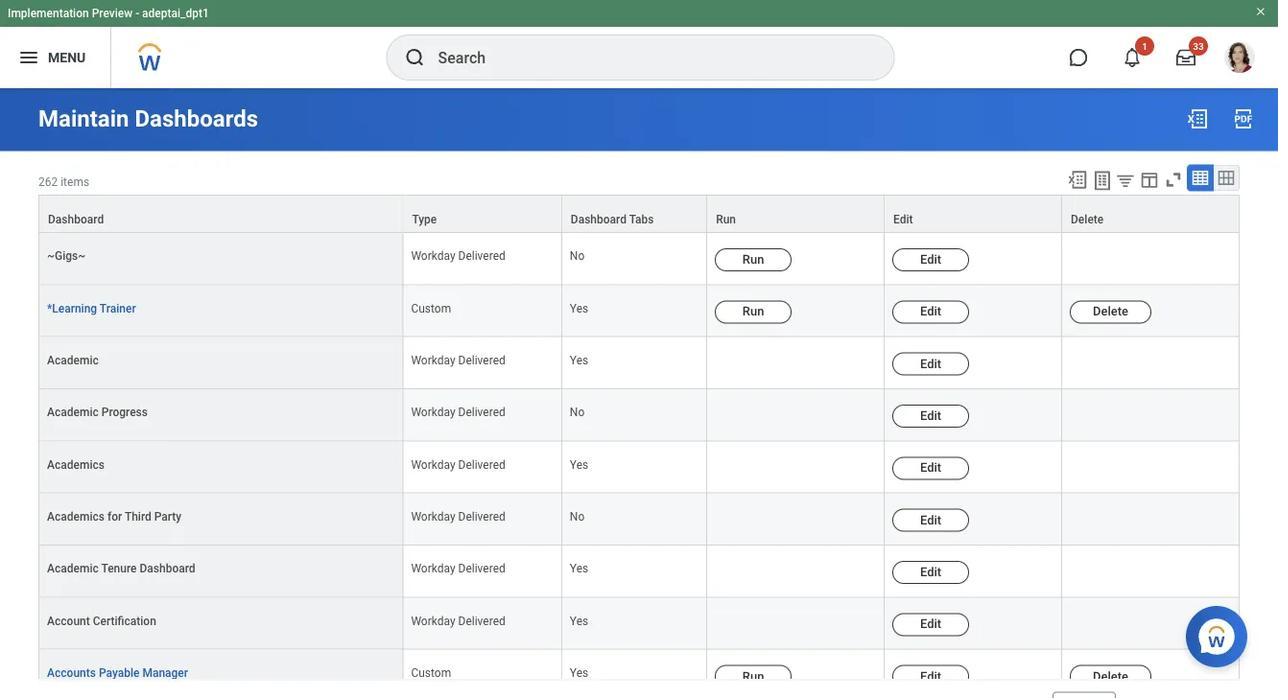 Task type: describe. For each thing, give the bounding box(es) containing it.
delivered for academics
[[459, 458, 506, 471]]

accounts payable manager link
[[47, 667, 188, 680]]

*learning trainer link
[[47, 301, 136, 315]]

run for no's run button
[[743, 252, 765, 266]]

5 edit button from the top
[[893, 457, 970, 480]]

5 edit row from the top
[[38, 546, 1240, 598]]

tabs
[[629, 213, 654, 226]]

4 edit row from the top
[[38, 494, 1240, 546]]

dashboard for dashboard
[[48, 213, 104, 226]]

maintain
[[38, 105, 129, 132]]

4 row from the top
[[38, 650, 1240, 699]]

workday delivered for academic tenure dashboard
[[411, 562, 506, 576]]

workday for academics
[[411, 458, 456, 471]]

workday delivered for academics for third party
[[411, 510, 506, 523]]

workday for academic progress
[[411, 406, 456, 419]]

dashboards
[[135, 105, 258, 132]]

yes for academic tenure dashboard
[[570, 562, 589, 576]]

1 button
[[1112, 36, 1155, 79]]

workday delivered for academic
[[411, 354, 506, 367]]

account
[[47, 614, 90, 628]]

1 yes from the top
[[570, 301, 589, 315]]

academics for academics for third party
[[47, 510, 105, 523]]

progress
[[102, 406, 148, 419]]

toolbar inside maintain dashboards "main content"
[[1059, 165, 1240, 195]]

2 run button from the top
[[715, 300, 792, 323]]

run for yes run button
[[743, 669, 765, 684]]

table image
[[1192, 169, 1211, 188]]

items
[[61, 175, 89, 189]]

academics for third party
[[47, 510, 182, 523]]

menu
[[48, 50, 86, 65]]

justify image
[[17, 46, 40, 69]]

type button
[[404, 195, 562, 232]]

account certification
[[47, 614, 156, 628]]

search image
[[404, 46, 427, 69]]

close environment banner image
[[1256, 6, 1267, 17]]

delete for 1st row from the bottom of the maintain dashboards "main content"
[[1094, 669, 1129, 684]]

type
[[412, 213, 437, 226]]

33
[[1194, 40, 1205, 52]]

menu banner
[[0, 0, 1279, 88]]

yes for academic
[[570, 354, 589, 367]]

export to excel image for items
[[1068, 169, 1089, 191]]

inbox large image
[[1177, 48, 1196, 67]]

33 button
[[1166, 36, 1209, 79]]

workday delivered for ~gigs~
[[411, 249, 506, 263]]

dashboard for dashboard tabs
[[571, 213, 627, 226]]

menu button
[[0, 27, 111, 88]]

academic tenure dashboard
[[47, 562, 196, 576]]

expand table image
[[1217, 169, 1237, 188]]

-
[[136, 7, 139, 20]]

custom for *learning trainer
[[411, 301, 451, 315]]

export to worksheets image
[[1092, 169, 1115, 193]]

select to filter grid data image
[[1116, 170, 1137, 191]]

run for run popup button
[[716, 213, 736, 226]]

workday for academics for third party
[[411, 510, 456, 523]]

2 delete button from the top
[[1071, 666, 1152, 689]]

*learning trainer
[[47, 301, 136, 315]]

academic for academic progress
[[47, 406, 99, 419]]

implementation preview -   adeptai_dpt1
[[8, 7, 209, 20]]

6 edit row from the top
[[38, 598, 1240, 650]]

run button
[[708, 195, 884, 232]]

1 delete button from the top
[[1071, 300, 1152, 323]]

1
[[1143, 40, 1148, 52]]

dashboard tabs button
[[562, 195, 707, 232]]

academics for academics
[[47, 458, 105, 471]]

adeptai_dpt1
[[142, 7, 209, 20]]

academic for academic
[[47, 354, 99, 367]]

run for second run button
[[743, 304, 765, 318]]

manager
[[142, 667, 188, 680]]

2 row from the top
[[38, 233, 1240, 285]]



Task type: locate. For each thing, give the bounding box(es) containing it.
8 edit button from the top
[[893, 613, 970, 636]]

5 workday delivered from the top
[[411, 510, 506, 523]]

4 delivered from the top
[[459, 458, 506, 471]]

academic left tenure
[[47, 562, 99, 576]]

notifications large image
[[1123, 48, 1143, 67]]

edit inside popup button
[[894, 213, 914, 226]]

2 academics from the top
[[47, 510, 105, 523]]

trainer
[[100, 301, 136, 315]]

delete button
[[1063, 195, 1240, 232]]

academic progress
[[47, 406, 148, 419]]

click to view/edit grid preferences image
[[1140, 169, 1161, 191]]

2 delivered from the top
[[459, 354, 506, 367]]

262
[[38, 175, 58, 189]]

academic down *learning
[[47, 354, 99, 367]]

3 edit row from the top
[[38, 442, 1240, 494]]

delivered for academic progress
[[459, 406, 506, 419]]

4 workday from the top
[[411, 458, 456, 471]]

2 workday delivered from the top
[[411, 354, 506, 367]]

edit row
[[38, 337, 1240, 389], [38, 389, 1240, 442], [38, 442, 1240, 494], [38, 494, 1240, 546], [38, 546, 1240, 598], [38, 598, 1240, 650]]

profile logan mcneil image
[[1225, 42, 1256, 77]]

view printable version (pdf) image
[[1233, 108, 1256, 131]]

1 vertical spatial delete button
[[1071, 666, 1152, 689]]

5 delivered from the top
[[459, 510, 506, 523]]

party
[[154, 510, 182, 523]]

workday for ~gigs~
[[411, 249, 456, 263]]

0 vertical spatial delete
[[1072, 213, 1104, 226]]

5 yes from the top
[[570, 614, 589, 628]]

workday
[[411, 249, 456, 263], [411, 354, 456, 367], [411, 406, 456, 419], [411, 458, 456, 471], [411, 510, 456, 523], [411, 562, 456, 576], [411, 614, 456, 628]]

0 vertical spatial export to excel image
[[1187, 108, 1210, 131]]

dashboard
[[48, 213, 104, 226], [571, 213, 627, 226], [140, 562, 196, 576]]

1 vertical spatial export to excel image
[[1068, 169, 1089, 191]]

1 delivered from the top
[[459, 249, 506, 263]]

5 workday from the top
[[411, 510, 456, 523]]

delete for row containing dashboard
[[1072, 213, 1104, 226]]

academic for academic tenure dashboard
[[47, 562, 99, 576]]

delivered for account certification
[[459, 614, 506, 628]]

export to excel image left view printable version (pdf) 'image'
[[1187, 108, 1210, 131]]

fullscreen image
[[1164, 169, 1185, 191]]

row containing dashboard
[[38, 195, 1240, 233]]

2 custom from the top
[[411, 667, 451, 680]]

run inside popup button
[[716, 213, 736, 226]]

7 delivered from the top
[[459, 614, 506, 628]]

1 vertical spatial academic
[[47, 406, 99, 419]]

row
[[38, 195, 1240, 233], [38, 233, 1240, 285], [38, 285, 1240, 337], [38, 650, 1240, 699]]

0 vertical spatial run button
[[715, 248, 792, 271]]

2 edit button from the top
[[893, 300, 970, 323]]

2 vertical spatial delete
[[1094, 669, 1129, 684]]

no
[[570, 249, 585, 263], [570, 406, 585, 419], [570, 510, 585, 523]]

no for progress
[[570, 406, 585, 419]]

workday delivered for academic progress
[[411, 406, 506, 419]]

delivered
[[459, 249, 506, 263], [459, 354, 506, 367], [459, 406, 506, 419], [459, 458, 506, 471], [459, 510, 506, 523], [459, 562, 506, 576], [459, 614, 506, 628]]

workday delivered
[[411, 249, 506, 263], [411, 354, 506, 367], [411, 406, 506, 419], [411, 458, 506, 471], [411, 510, 506, 523], [411, 562, 506, 576], [411, 614, 506, 628]]

1 workday delivered from the top
[[411, 249, 506, 263]]

0 vertical spatial no
[[570, 249, 585, 263]]

academic
[[47, 354, 99, 367], [47, 406, 99, 419], [47, 562, 99, 576]]

dashboard down the items
[[48, 213, 104, 226]]

0 vertical spatial custom
[[411, 301, 451, 315]]

1 custom from the top
[[411, 301, 451, 315]]

certification
[[93, 614, 156, 628]]

1 academic from the top
[[47, 354, 99, 367]]

*learning
[[47, 301, 97, 315]]

1 vertical spatial no
[[570, 406, 585, 419]]

export to excel image
[[1187, 108, 1210, 131], [1068, 169, 1089, 191]]

3 no from the top
[[570, 510, 585, 523]]

workday delivered for academics
[[411, 458, 506, 471]]

for
[[107, 510, 122, 523]]

accounts
[[47, 667, 96, 680]]

3 workday delivered from the top
[[411, 406, 506, 419]]

delivered for academic tenure dashboard
[[459, 562, 506, 576]]

delete button
[[1071, 300, 1152, 323], [1071, 666, 1152, 689]]

1 edit button from the top
[[893, 248, 970, 271]]

implementation
[[8, 7, 89, 20]]

run button
[[715, 248, 792, 271], [715, 300, 792, 323], [715, 666, 792, 689]]

run
[[716, 213, 736, 226], [743, 252, 765, 266], [743, 304, 765, 318], [743, 669, 765, 684]]

maintain dashboards main content
[[0, 88, 1279, 699]]

3 row from the top
[[38, 285, 1240, 337]]

1 run button from the top
[[715, 248, 792, 271]]

6 workday from the top
[[411, 562, 456, 576]]

0 vertical spatial academic
[[47, 354, 99, 367]]

~gigs~
[[47, 249, 86, 263]]

academics down academic progress
[[47, 458, 105, 471]]

academics left for
[[47, 510, 105, 523]]

1 edit row from the top
[[38, 337, 1240, 389]]

edit button
[[893, 248, 970, 271], [893, 300, 970, 323], [893, 353, 970, 376], [893, 405, 970, 428], [893, 457, 970, 480], [893, 509, 970, 532], [893, 561, 970, 584], [893, 613, 970, 636], [893, 666, 970, 689]]

2 academic from the top
[[47, 406, 99, 419]]

workday inside row
[[411, 249, 456, 263]]

0 horizontal spatial export to excel image
[[1068, 169, 1089, 191]]

0 vertical spatial academics
[[47, 458, 105, 471]]

1 row from the top
[[38, 195, 1240, 233]]

7 workday delivered from the top
[[411, 614, 506, 628]]

2 yes from the top
[[570, 354, 589, 367]]

2 vertical spatial academic
[[47, 562, 99, 576]]

academics
[[47, 458, 105, 471], [47, 510, 105, 523]]

3 delivered from the top
[[459, 406, 506, 419]]

export to excel image for dashboards
[[1187, 108, 1210, 131]]

yes
[[570, 301, 589, 315], [570, 354, 589, 367], [570, 458, 589, 471], [570, 562, 589, 576], [570, 614, 589, 628], [570, 667, 589, 680]]

0 horizontal spatial dashboard
[[48, 213, 104, 226]]

export to excel image inside toolbar
[[1068, 169, 1089, 191]]

workday delivered for account certification
[[411, 614, 506, 628]]

3 yes from the top
[[570, 458, 589, 471]]

accounts payable manager
[[47, 667, 188, 680]]

6 edit button from the top
[[893, 509, 970, 532]]

cell
[[1063, 233, 1240, 285], [708, 337, 885, 389], [1063, 337, 1240, 389], [708, 389, 885, 442], [1063, 389, 1240, 442], [708, 442, 885, 494], [1063, 442, 1240, 494], [708, 494, 885, 546], [1063, 494, 1240, 546], [708, 546, 885, 598], [1063, 546, 1240, 598], [708, 598, 885, 650], [1063, 598, 1240, 650]]

7 edit button from the top
[[893, 561, 970, 584]]

workday for account certification
[[411, 614, 456, 628]]

2 no from the top
[[570, 406, 585, 419]]

workday for academic
[[411, 354, 456, 367]]

preview
[[92, 7, 133, 20]]

yes for account certification
[[570, 614, 589, 628]]

4 workday delivered from the top
[[411, 458, 506, 471]]

1 vertical spatial custom
[[411, 667, 451, 680]]

payable
[[99, 667, 140, 680]]

262 items
[[38, 175, 89, 189]]

1 horizontal spatial dashboard
[[140, 562, 196, 576]]

run button for no
[[715, 248, 792, 271]]

workday for academic tenure dashboard
[[411, 562, 456, 576]]

Search Workday  search field
[[438, 36, 855, 79]]

yes for academics
[[570, 458, 589, 471]]

academic left progress
[[47, 406, 99, 419]]

2 workday from the top
[[411, 354, 456, 367]]

no for for
[[570, 510, 585, 523]]

delete inside popup button
[[1072, 213, 1104, 226]]

1 academics from the top
[[47, 458, 105, 471]]

3 academic from the top
[[47, 562, 99, 576]]

3 edit button from the top
[[893, 353, 970, 376]]

dashboard left tabs
[[571, 213, 627, 226]]

1 horizontal spatial export to excel image
[[1187, 108, 1210, 131]]

1 no from the top
[[570, 249, 585, 263]]

edit
[[894, 213, 914, 226], [921, 252, 942, 266], [921, 304, 942, 318], [921, 356, 942, 371], [921, 408, 942, 423], [921, 461, 942, 475], [921, 513, 942, 527], [921, 565, 942, 579], [921, 617, 942, 631], [921, 669, 942, 684]]

1 vertical spatial academics
[[47, 510, 105, 523]]

maintain dashboards
[[38, 105, 258, 132]]

dashboard right tenure
[[140, 562, 196, 576]]

delivered for academic
[[459, 354, 506, 367]]

6 yes from the top
[[570, 667, 589, 680]]

3 run button from the top
[[715, 666, 792, 689]]

delivered for ~gigs~
[[459, 249, 506, 263]]

0 vertical spatial delete button
[[1071, 300, 1152, 323]]

1 workday from the top
[[411, 249, 456, 263]]

4 yes from the top
[[570, 562, 589, 576]]

toolbar
[[1059, 165, 1240, 195]]

4 edit button from the top
[[893, 405, 970, 428]]

delivered for academics for third party
[[459, 510, 506, 523]]

1 vertical spatial run button
[[715, 300, 792, 323]]

third
[[125, 510, 151, 523]]

custom for accounts payable manager
[[411, 667, 451, 680]]

dashboard button
[[39, 195, 403, 232]]

tenure
[[101, 562, 137, 576]]

7 workday from the top
[[411, 614, 456, 628]]

2 vertical spatial run button
[[715, 666, 792, 689]]

3 workday from the top
[[411, 406, 456, 419]]

9 edit button from the top
[[893, 666, 970, 689]]

2 edit row from the top
[[38, 389, 1240, 442]]

pagination element
[[1128, 681, 1240, 699]]

run button for yes
[[715, 666, 792, 689]]

custom
[[411, 301, 451, 315], [411, 667, 451, 680]]

2 vertical spatial no
[[570, 510, 585, 523]]

6 delivered from the top
[[459, 562, 506, 576]]

delete
[[1072, 213, 1104, 226], [1094, 304, 1129, 318], [1094, 669, 1129, 684]]

2 horizontal spatial dashboard
[[571, 213, 627, 226]]

6 workday delivered from the top
[[411, 562, 506, 576]]

edit button
[[885, 195, 1062, 232]]

dashboard tabs
[[571, 213, 654, 226]]

dashboard inside edit row
[[140, 562, 196, 576]]

export to excel image left the "export to worksheets" icon
[[1068, 169, 1089, 191]]

1 vertical spatial delete
[[1094, 304, 1129, 318]]



Task type: vqa. For each thing, say whether or not it's contained in the screenshot.
Search: All Items text field
no



